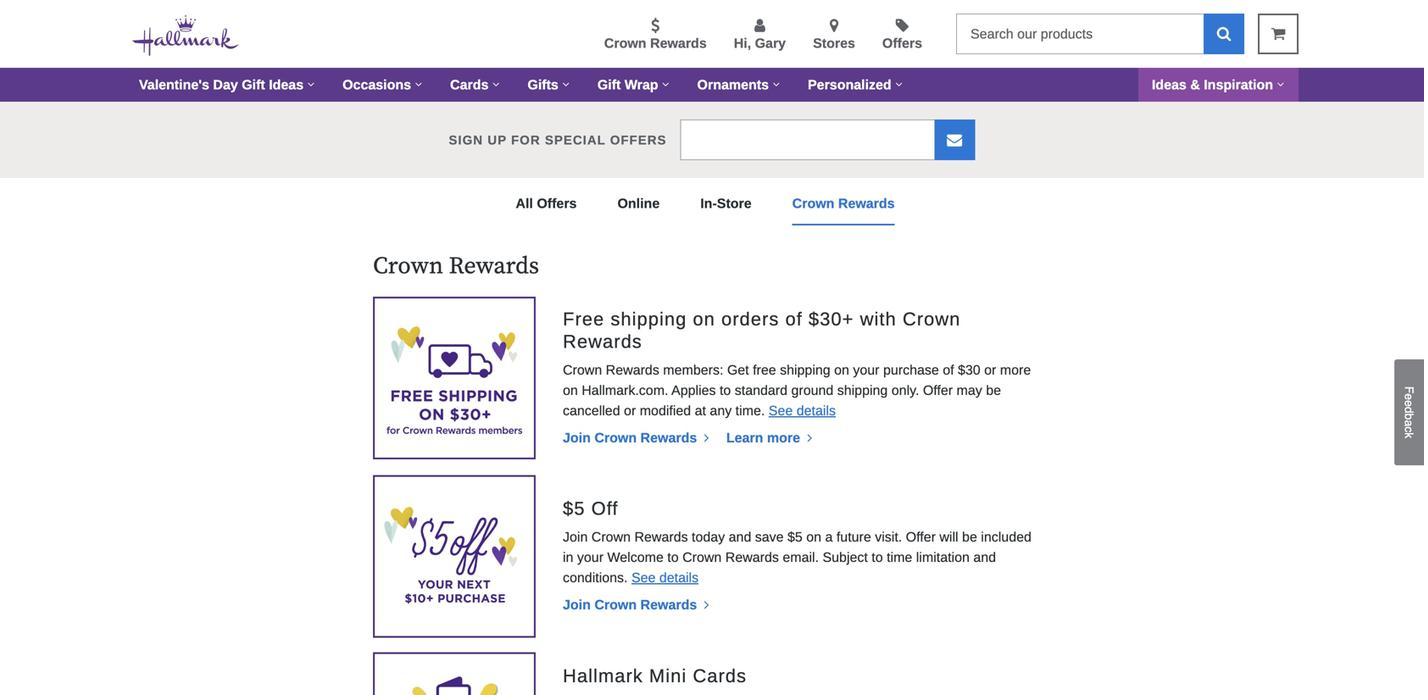 Task type: vqa. For each thing, say whether or not it's contained in the screenshot.
submit inside the In addition, if you wish to share feedback with us about product selection, pricing, ordering, delivery or other customer service issues, please do not submit this feedback through a product review. Instead,
no



Task type: describe. For each thing, give the bounding box(es) containing it.
icon image for rewards
[[804, 431, 813, 445]]

1 join crown rewards from the top
[[563, 430, 701, 446]]

in-store
[[701, 196, 752, 211]]

save $5 off $10 purchase image
[[374, 476, 535, 637]]

$30+
[[809, 309, 854, 330]]

be inside join crown rewards today and save $5 on a future visit. offer will be included in your welcome to crown rewards email. subject to time limitation and conditions.
[[963, 530, 978, 545]]

personalized
[[808, 77, 892, 92]]

Search our products search field
[[957, 14, 1204, 54]]

time.
[[736, 403, 765, 418]]

1 horizontal spatial crown rewards link
[[793, 178, 895, 226]]

gifts
[[528, 77, 559, 92]]

online link
[[618, 178, 660, 226]]

hallmark
[[563, 666, 643, 686]]

1 join crown rewards link from the top
[[563, 430, 727, 446]]

on inside free shipping on orders of $30+ with crown rewards
[[693, 309, 716, 330]]

1 vertical spatial or
[[624, 403, 636, 418]]

crown inside navigation
[[793, 196, 835, 211]]

hi,
[[734, 36, 752, 51]]

occasions
[[343, 77, 411, 92]]

0 horizontal spatial and
[[729, 530, 752, 545]]

offers link
[[883, 18, 923, 53]]

ideas & inspiration
[[1152, 77, 1274, 92]]

free
[[753, 362, 777, 378]]

&
[[1191, 77, 1201, 92]]

off
[[592, 498, 619, 519]]

personalized link
[[795, 68, 917, 102]]

your inside crown rewards members: get free shipping on your purchase of $30 or more on hallmark.com. applies to standard ground shipping only. offer may be cancelled or modified at any time.
[[853, 362, 880, 378]]

ornaments link
[[684, 68, 795, 102]]

hallmark.com.
[[582, 383, 669, 398]]

search image
[[1217, 26, 1232, 41]]

standard
[[735, 383, 788, 398]]

conditions.
[[563, 570, 628, 586]]

all
[[516, 196, 533, 211]]

more inside crown rewards members: get free shipping on your purchase of $30 or more on hallmark.com. applies to standard ground shipping only. offer may be cancelled or modified at any time.
[[1001, 362, 1031, 378]]

of inside free shipping on orders of $30+ with crown rewards
[[786, 309, 803, 330]]

learn more link
[[727, 430, 826, 446]]

gift wrap link
[[584, 68, 684, 102]]

purchase
[[884, 362, 939, 378]]

valentine's
[[139, 77, 209, 92]]

learn more
[[727, 430, 804, 446]]

save
[[755, 530, 784, 545]]

day
[[213, 77, 238, 92]]

2 horizontal spatial to
[[872, 550, 883, 565]]

b
[[1403, 414, 1417, 420]]

stores link
[[813, 18, 856, 53]]

gift inside valentine's day gift ideas link
[[242, 77, 265, 92]]

cancelled
[[563, 403, 620, 418]]

ideas inside ideas & inspiration link
[[1152, 77, 1187, 92]]

see for off
[[632, 570, 656, 586]]

store
[[717, 196, 752, 211]]

c
[[1403, 427, 1417, 433]]

applies
[[672, 383, 716, 398]]

rewards inside crown rewards members: get free shipping on your purchase of $30 or more on hallmark.com. applies to standard ground shipping only. offer may be cancelled or modified at any time.
[[606, 362, 660, 378]]

wrap
[[625, 77, 659, 92]]

0 horizontal spatial more
[[767, 430, 801, 446]]

$30
[[958, 362, 981, 378]]

d
[[1403, 407, 1417, 414]]

a inside button
[[1403, 420, 1417, 427]]

in
[[563, 550, 574, 565]]

on down '$30+' at the top of page
[[835, 362, 850, 378]]

mini
[[650, 666, 687, 686]]

rewards inside free shipping on orders of $30+ with crown rewards
[[563, 331, 643, 352]]

crown rewards inside region
[[373, 252, 539, 282]]

join for second "join crown rewards" link from the bottom of the crown rewards region
[[563, 430, 591, 446]]

cards link
[[437, 68, 514, 102]]

learn
[[727, 430, 764, 446]]

see details link for off
[[632, 570, 699, 586]]

banner containing crown rewards
[[0, 0, 1425, 102]]

crown rewards inside menu
[[604, 36, 707, 51]]

shopping cart image
[[1272, 26, 1286, 41]]

1 vertical spatial shipping
[[780, 362, 831, 378]]

rewards inside navigation
[[839, 196, 895, 211]]

crown rewards region
[[0, 226, 1425, 695]]

$5 off
[[563, 498, 619, 519]]

see details for shipping
[[769, 403, 836, 418]]

gift inside the gift wrap 'link'
[[598, 77, 621, 92]]

your inside join crown rewards today and save $5 on a future visit. offer will be included in your welcome to crown rewards email. subject to time limitation and conditions.
[[577, 550, 604, 565]]

ideas & inspiration link
[[1139, 68, 1299, 102]]

crown rewards members: get free shipping on your purchase of $30 or more on hallmark.com. applies to standard ground shipping only. offer may be cancelled or modified at any time.
[[563, 362, 1031, 418]]

orders
[[722, 309, 780, 330]]

f e e d b a c k
[[1403, 387, 1417, 439]]

in-store link
[[701, 178, 752, 226]]

join for second "join crown rewards" link from the top
[[563, 598, 591, 613]]

see details link for shipping
[[769, 403, 836, 418]]

ground
[[792, 383, 834, 398]]

Sign up for special offers email field
[[681, 120, 935, 160]]

email.
[[783, 550, 819, 565]]

for
[[511, 133, 541, 147]]

on up cancelled
[[563, 383, 578, 398]]

3 for $5 or 8 for $10 image
[[374, 653, 535, 695]]

of inside crown rewards members: get free shipping on your purchase of $30 or more on hallmark.com. applies to standard ground shipping only. offer may be cancelled or modified at any time.
[[943, 362, 955, 378]]

navigation containing all offers
[[119, 178, 1306, 226]]

special
[[545, 133, 606, 147]]

be inside crown rewards members: get free shipping on your purchase of $30 or more on hallmark.com. applies to standard ground shipping only. offer may be cancelled or modified at any time.
[[986, 383, 1002, 398]]

modified
[[640, 403, 691, 418]]

join crown rewards today and save $5 on a future visit. offer will be included in your welcome to crown rewards email. subject to time limitation and conditions.
[[563, 530, 1032, 586]]

f e e d b a c k button
[[1395, 360, 1425, 466]]

today
[[692, 530, 725, 545]]

1 e from the top
[[1403, 394, 1417, 400]]

may
[[957, 383, 983, 398]]

0 horizontal spatial to
[[668, 550, 679, 565]]

welcome
[[608, 550, 664, 565]]

gary
[[755, 36, 786, 51]]

free shipping on $30 or more for crown rewards members image
[[374, 298, 535, 459]]

with
[[860, 309, 897, 330]]

only.
[[892, 383, 920, 398]]



Task type: locate. For each thing, give the bounding box(es) containing it.
sign up for special offers
[[449, 133, 667, 147]]

online
[[618, 196, 660, 211]]

0 vertical spatial offers
[[883, 36, 923, 51]]

0 vertical spatial crown rewards link
[[604, 18, 707, 53]]

cards inside crown rewards region
[[693, 666, 747, 686]]

see details down welcome
[[632, 570, 699, 586]]

2 vertical spatial crown rewards
[[373, 252, 539, 282]]

on inside join crown rewards today and save $5 on a future visit. offer will be included in your welcome to crown rewards email. subject to time limitation and conditions.
[[807, 530, 822, 545]]

offers up the personalized link
[[883, 36, 923, 51]]

ideas inside valentine's day gift ideas link
[[269, 77, 304, 92]]

on up email.
[[807, 530, 822, 545]]

a inside join crown rewards today and save $5 on a future visit. offer will be included in your welcome to crown rewards email. subject to time limitation and conditions.
[[826, 530, 833, 545]]

or right '$30' in the bottom right of the page
[[985, 362, 997, 378]]

icon image down today
[[701, 598, 709, 612]]

0 vertical spatial your
[[853, 362, 880, 378]]

1 vertical spatial a
[[826, 530, 833, 545]]

offer inside join crown rewards today and save $5 on a future visit. offer will be included in your welcome to crown rewards email. subject to time limitation and conditions.
[[906, 530, 936, 545]]

1 horizontal spatial $5
[[788, 530, 803, 545]]

1 vertical spatial and
[[974, 550, 996, 565]]

1 horizontal spatial your
[[853, 362, 880, 378]]

1 join from the top
[[563, 430, 591, 446]]

valentine's day gift ideas
[[139, 77, 304, 92]]

shipping inside free shipping on orders of $30+ with crown rewards
[[611, 309, 687, 330]]

see for shipping
[[769, 403, 793, 418]]

1 vertical spatial more
[[767, 430, 801, 446]]

menu containing crown rewards
[[266, 14, 943, 53]]

3 join from the top
[[563, 598, 591, 613]]

0 horizontal spatial offers
[[537, 196, 577, 211]]

a left future at bottom right
[[826, 530, 833, 545]]

valentine's day gift ideas link
[[126, 68, 329, 102]]

offers
[[610, 133, 667, 147]]

ideas
[[269, 77, 304, 92], [1152, 77, 1187, 92]]

e
[[1403, 394, 1417, 400], [1403, 400, 1417, 407]]

$5 up email.
[[788, 530, 803, 545]]

0 vertical spatial see details link
[[769, 403, 836, 418]]

1 vertical spatial join crown rewards
[[563, 598, 701, 613]]

and down included
[[974, 550, 996, 565]]

0 vertical spatial shipping
[[611, 309, 687, 330]]

f
[[1403, 387, 1417, 394]]

stores
[[813, 36, 856, 51]]

0 horizontal spatial or
[[624, 403, 636, 418]]

0 vertical spatial a
[[1403, 420, 1417, 427]]

icon image down ground
[[804, 431, 813, 445]]

1 horizontal spatial and
[[974, 550, 996, 565]]

join up the in
[[563, 530, 588, 545]]

0 vertical spatial cards
[[450, 77, 489, 92]]

0 horizontal spatial crown rewards
[[373, 252, 539, 282]]

shipping up ground
[[780, 362, 831, 378]]

rewards
[[650, 36, 707, 51], [839, 196, 895, 211], [449, 252, 539, 282], [563, 331, 643, 352], [606, 362, 660, 378], [641, 430, 697, 446], [635, 530, 688, 545], [726, 550, 779, 565], [641, 598, 697, 613]]

see details link
[[769, 403, 836, 418], [632, 570, 699, 586]]

icon image
[[701, 431, 709, 445], [804, 431, 813, 445], [701, 598, 709, 612]]

0 vertical spatial see details
[[769, 403, 836, 418]]

0 horizontal spatial details
[[660, 570, 699, 586]]

menu bar inside banner
[[126, 68, 1299, 102]]

1 vertical spatial see details
[[632, 570, 699, 586]]

0 vertical spatial or
[[985, 362, 997, 378]]

1 vertical spatial offer
[[906, 530, 936, 545]]

2 horizontal spatial shipping
[[838, 383, 888, 398]]

1 horizontal spatial offers
[[883, 36, 923, 51]]

shipping
[[611, 309, 687, 330], [780, 362, 831, 378], [838, 383, 888, 398]]

and left save at the bottom right
[[729, 530, 752, 545]]

1 horizontal spatial details
[[797, 403, 836, 418]]

1 horizontal spatial be
[[986, 383, 1002, 398]]

2 vertical spatial shipping
[[838, 383, 888, 398]]

inspiration
[[1204, 77, 1274, 92]]

cards right "mini"
[[693, 666, 747, 686]]

crown rewards link
[[604, 18, 707, 53], [793, 178, 895, 226]]

icon image inside "learn more" link
[[804, 431, 813, 445]]

0 vertical spatial and
[[729, 530, 752, 545]]

limitation
[[917, 550, 970, 565]]

e up b
[[1403, 400, 1417, 407]]

0 vertical spatial $5
[[563, 498, 586, 519]]

menu bar containing all offers
[[126, 178, 1299, 226]]

offer left may
[[923, 383, 953, 398]]

to left time
[[872, 550, 883, 565]]

menu bar containing valentine's day gift ideas
[[126, 68, 1299, 102]]

0 vertical spatial join crown rewards link
[[563, 430, 727, 446]]

1 ideas from the left
[[269, 77, 304, 92]]

join crown rewards down the conditions.
[[563, 598, 701, 613]]

included
[[981, 530, 1032, 545]]

0 vertical spatial menu bar
[[126, 68, 1299, 102]]

2 gift from the left
[[598, 77, 621, 92]]

2 join crown rewards link from the top
[[563, 598, 723, 613]]

1 vertical spatial join
[[563, 530, 588, 545]]

your
[[853, 362, 880, 378], [577, 550, 604, 565]]

and
[[729, 530, 752, 545], [974, 550, 996, 565]]

join
[[563, 430, 591, 446], [563, 530, 588, 545], [563, 598, 591, 613]]

0 horizontal spatial of
[[786, 309, 803, 330]]

1 vertical spatial crown rewards
[[793, 196, 895, 211]]

none search field inside banner
[[957, 14, 1245, 54]]

menu
[[266, 14, 943, 53]]

crown rewards inside navigation
[[793, 196, 895, 211]]

crown inside free shipping on orders of $30+ with crown rewards
[[903, 309, 961, 330]]

0 horizontal spatial a
[[826, 530, 833, 545]]

see down welcome
[[632, 570, 656, 586]]

hi, gary
[[734, 36, 786, 51]]

to up any
[[720, 383, 731, 398]]

0 vertical spatial crown rewards
[[604, 36, 707, 51]]

offers inside navigation
[[537, 196, 577, 211]]

2 join crown rewards from the top
[[563, 598, 701, 613]]

details down ground
[[797, 403, 836, 418]]

all offers link
[[516, 178, 577, 226]]

1 horizontal spatial a
[[1403, 420, 1417, 427]]

0 horizontal spatial ideas
[[269, 77, 304, 92]]

members:
[[663, 362, 724, 378]]

0 horizontal spatial cards
[[450, 77, 489, 92]]

of left '$30+' at the top of page
[[786, 309, 803, 330]]

1 vertical spatial menu bar
[[126, 178, 1299, 226]]

details
[[797, 403, 836, 418], [660, 570, 699, 586]]

any
[[710, 403, 732, 418]]

your up the conditions.
[[577, 550, 604, 565]]

crown inside menu
[[604, 36, 647, 51]]

to right welcome
[[668, 550, 679, 565]]

gift left wrap
[[598, 77, 621, 92]]

join crown rewards down modified
[[563, 430, 701, 446]]

k
[[1403, 433, 1417, 439]]

0 horizontal spatial shipping
[[611, 309, 687, 330]]

crown inside crown rewards members: get free shipping on your purchase of $30 or more on hallmark.com. applies to standard ground shipping only. offer may be cancelled or modified at any time.
[[563, 362, 602, 378]]

menu bar
[[126, 68, 1299, 102], [126, 178, 1299, 226]]

your left purchase
[[853, 362, 880, 378]]

2 horizontal spatial crown rewards
[[793, 196, 895, 211]]

more right learn at the bottom right of page
[[767, 430, 801, 446]]

free
[[563, 309, 605, 330]]

0 horizontal spatial crown rewards link
[[604, 18, 707, 53]]

1 vertical spatial see details link
[[632, 570, 699, 586]]

join down the conditions.
[[563, 598, 591, 613]]

ideas right day
[[269, 77, 304, 92]]

in-
[[701, 196, 717, 211]]

1 horizontal spatial see details link
[[769, 403, 836, 418]]

sign
[[449, 133, 483, 147]]

gift wrap
[[598, 77, 659, 92]]

details for shipping
[[797, 403, 836, 418]]

0 horizontal spatial see details
[[632, 570, 699, 586]]

on
[[693, 309, 716, 330], [835, 362, 850, 378], [563, 383, 578, 398], [807, 530, 822, 545]]

see details link down ground
[[769, 403, 836, 418]]

1 vertical spatial see
[[632, 570, 656, 586]]

menu inside banner
[[266, 14, 943, 53]]

1 menu bar from the top
[[126, 68, 1299, 102]]

$5
[[563, 498, 586, 519], [788, 530, 803, 545]]

0 vertical spatial of
[[786, 309, 803, 330]]

more right '$30' in the bottom right of the page
[[1001, 362, 1031, 378]]

to inside crown rewards members: get free shipping on your purchase of $30 or more on hallmark.com. applies to standard ground shipping only. offer may be cancelled or modified at any time.
[[720, 383, 731, 398]]

e up d
[[1403, 394, 1417, 400]]

subject
[[823, 550, 868, 565]]

None search field
[[957, 14, 1245, 54]]

1 vertical spatial $5
[[788, 530, 803, 545]]

shipping left only.
[[838, 383, 888, 398]]

1 horizontal spatial shipping
[[780, 362, 831, 378]]

1 horizontal spatial to
[[720, 383, 731, 398]]

hi, gary link
[[734, 18, 786, 53]]

1 vertical spatial your
[[577, 550, 604, 565]]

will
[[940, 530, 959, 545]]

0 vertical spatial join
[[563, 430, 591, 446]]

occasions link
[[329, 68, 437, 102]]

1 horizontal spatial cards
[[693, 666, 747, 686]]

crown rewards
[[604, 36, 707, 51], [793, 196, 895, 211], [373, 252, 539, 282]]

icon image for off
[[701, 598, 709, 612]]

2 e from the top
[[1403, 400, 1417, 407]]

1 horizontal spatial of
[[943, 362, 955, 378]]

hallmark link
[[132, 14, 253, 60]]

be right will
[[963, 530, 978, 545]]

0 horizontal spatial gift
[[242, 77, 265, 92]]

2 menu bar from the top
[[126, 178, 1299, 226]]

0 horizontal spatial see
[[632, 570, 656, 586]]

offer left will
[[906, 530, 936, 545]]

see details link down welcome
[[632, 570, 699, 586]]

join crown rewards link down modified
[[563, 430, 727, 446]]

shipping right free
[[611, 309, 687, 330]]

offers inside menu
[[883, 36, 923, 51]]

1 horizontal spatial ideas
[[1152, 77, 1187, 92]]

0 vertical spatial join crown rewards
[[563, 430, 701, 446]]

details down welcome
[[660, 570, 699, 586]]

of left '$30' in the bottom right of the page
[[943, 362, 955, 378]]

1 vertical spatial be
[[963, 530, 978, 545]]

0 vertical spatial be
[[986, 383, 1002, 398]]

join inside join crown rewards today and save $5 on a future visit. offer will be included in your welcome to crown rewards email. subject to time limitation and conditions.
[[563, 530, 588, 545]]

of
[[786, 309, 803, 330], [943, 362, 955, 378]]

a
[[1403, 420, 1417, 427], [826, 530, 833, 545]]

1 horizontal spatial more
[[1001, 362, 1031, 378]]

offer inside crown rewards members: get free shipping on your purchase of $30 or more on hallmark.com. applies to standard ground shipping only. offer may be cancelled or modified at any time.
[[923, 383, 953, 398]]

crown
[[604, 36, 647, 51], [793, 196, 835, 211], [373, 252, 444, 282], [903, 309, 961, 330], [563, 362, 602, 378], [595, 430, 637, 446], [592, 530, 631, 545], [683, 550, 722, 565], [595, 598, 637, 613]]

1 vertical spatial cards
[[693, 666, 747, 686]]

1 gift from the left
[[242, 77, 265, 92]]

rewards inside menu
[[650, 36, 707, 51]]

banner
[[0, 0, 1425, 102]]

cards inside banner
[[450, 77, 489, 92]]

join crown rewards link
[[563, 430, 727, 446], [563, 598, 723, 613]]

gifts link
[[514, 68, 584, 102]]

1 vertical spatial crown rewards link
[[793, 178, 895, 226]]

gift right day
[[242, 77, 265, 92]]

crown rewards link up wrap
[[604, 18, 707, 53]]

offers right all
[[537, 196, 577, 211]]

0 vertical spatial see
[[769, 403, 793, 418]]

on left orders
[[693, 309, 716, 330]]

1 horizontal spatial see details
[[769, 403, 836, 418]]

get
[[727, 362, 749, 378]]

future
[[837, 530, 872, 545]]

$5 left off
[[563, 498, 586, 519]]

0 horizontal spatial see details link
[[632, 570, 699, 586]]

details for off
[[660, 570, 699, 586]]

1 vertical spatial details
[[660, 570, 699, 586]]

1 vertical spatial join crown rewards link
[[563, 598, 723, 613]]

0 vertical spatial more
[[1001, 362, 1031, 378]]

1 vertical spatial of
[[943, 362, 955, 378]]

or
[[985, 362, 997, 378], [624, 403, 636, 418]]

icon image down at
[[701, 431, 709, 445]]

up
[[488, 133, 507, 147]]

1 horizontal spatial or
[[985, 362, 997, 378]]

join down cancelled
[[563, 430, 591, 446]]

1 horizontal spatial gift
[[598, 77, 621, 92]]

join crown rewards link down welcome
[[563, 598, 723, 613]]

or down hallmark.com.
[[624, 403, 636, 418]]

0 horizontal spatial your
[[577, 550, 604, 565]]

0 horizontal spatial be
[[963, 530, 978, 545]]

see
[[769, 403, 793, 418], [632, 570, 656, 586]]

be
[[986, 383, 1002, 398], [963, 530, 978, 545]]

see up "learn more" link
[[769, 403, 793, 418]]

1 vertical spatial offers
[[537, 196, 577, 211]]

0 horizontal spatial $5
[[563, 498, 586, 519]]

ornaments
[[698, 77, 769, 92]]

see details for off
[[632, 570, 699, 586]]

ideas left &
[[1152, 77, 1187, 92]]

free shipping on orders of $30+ with crown rewards
[[563, 309, 961, 352]]

cards up sign
[[450, 77, 489, 92]]

hallmark image
[[132, 15, 239, 56]]

0 vertical spatial offer
[[923, 383, 953, 398]]

0 vertical spatial details
[[797, 403, 836, 418]]

2 ideas from the left
[[1152, 77, 1187, 92]]

a up k
[[1403, 420, 1417, 427]]

1 horizontal spatial see
[[769, 403, 793, 418]]

join crown rewards
[[563, 430, 701, 446], [563, 598, 701, 613]]

more
[[1001, 362, 1031, 378], [767, 430, 801, 446]]

2 vertical spatial join
[[563, 598, 591, 613]]

2 join from the top
[[563, 530, 588, 545]]

be right may
[[986, 383, 1002, 398]]

hallmark mini cards
[[563, 666, 747, 686]]

all offers
[[516, 196, 577, 211]]

1 horizontal spatial crown rewards
[[604, 36, 707, 51]]

$5 inside join crown rewards today and save $5 on a future visit. offer will be included in your welcome to crown rewards email. subject to time limitation and conditions.
[[788, 530, 803, 545]]

crown rewards link down sign up for special offers email field
[[793, 178, 895, 226]]

navigation
[[119, 178, 1306, 226]]

cards
[[450, 77, 489, 92], [693, 666, 747, 686]]

time
[[887, 550, 913, 565]]

see details down ground
[[769, 403, 836, 418]]

at
[[695, 403, 706, 418]]

visit.
[[875, 530, 903, 545]]



